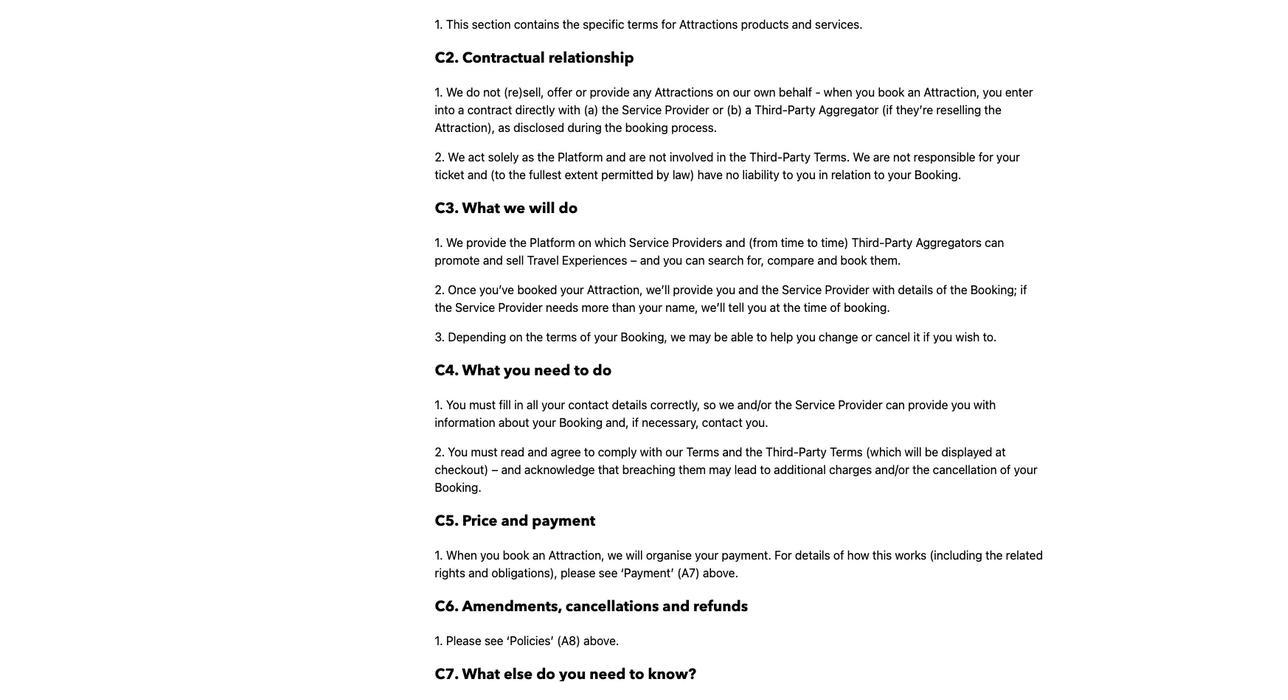 Task type: describe. For each thing, give the bounding box(es) containing it.
amendments,
[[462, 597, 562, 617]]

1 horizontal spatial not
[[649, 150, 667, 164]]

c3. what we will do
[[435, 199, 578, 219]]

search
[[708, 254, 744, 268]]

own
[[754, 85, 776, 100]]

0 horizontal spatial or
[[576, 85, 587, 100]]

to right need
[[574, 361, 589, 381]]

details inside "1. you must fill in all your contact details correctly, so we and/or the service provider can provide you with information about your booking and, if necessary, contact you."
[[612, 398, 647, 412]]

party inside 2. you must read and agree to comply with our terms and the third-party terms (which will be displayed at checkout) – and acknowledge that breaching them may lead to additional charges and/or the cancellation of your booking.
[[799, 446, 827, 460]]

party inside 2. we act solely as the platform and are not involved in the third-party terms. we are not responsible for your ticket and (to the fullest extent permitted by law) have no liability to you in relation to your booking.
[[783, 150, 811, 164]]

contract
[[467, 103, 512, 117]]

experiences
[[562, 254, 627, 268]]

permitted
[[601, 168, 654, 182]]

time inside 2. once you've booked your attraction, we'll provide you and the service provider with details of the booking; if the service provider needs more than your name, we'll tell you at the time of booking.
[[804, 301, 827, 315]]

2. you must read and agree to comply with our terms and the third-party terms (which will be displayed at checkout) – and acknowledge that breaching them may lead to additional charges and/or the cancellation of your booking.
[[435, 446, 1038, 495]]

with inside 2. you must read and agree to comply with our terms and the third-party terms (which will be displayed at checkout) – and acknowledge that breaching them may lead to additional charges and/or the cancellation of your booking.
[[640, 446, 663, 460]]

to right liability
[[783, 168, 793, 182]]

0 vertical spatial attractions
[[679, 18, 738, 32]]

the up help
[[783, 301, 801, 315]]

1. we provide the platform on which service providers and (from time to time) third-party aggregators can promote and sell travel experiences – and you can search for, compare and book them.
[[435, 236, 1004, 268]]

will inside 1. when you book an attraction, we will organise your payment. for details of how this works (including the related rights and obligations), please see 'payment' (a7) above.
[[626, 549, 643, 563]]

when
[[446, 549, 477, 563]]

in inside "1. you must fill in all your contact details correctly, so we and/or the service provider can provide you with information about your booking and, if necessary, contact you."
[[514, 398, 524, 412]]

obligations),
[[492, 567, 558, 581]]

2 are from the left
[[873, 150, 890, 164]]

tell
[[728, 301, 744, 315]]

travel
[[527, 254, 559, 268]]

1 horizontal spatial or
[[713, 103, 724, 117]]

the up fullest
[[537, 150, 555, 164]]

2. for 2. we act solely as the platform and are not involved in the third-party terms. we are not responsible for your ticket and (to the fullest extent permitted by law) have no liability to you in relation to your booking.
[[435, 150, 445, 164]]

all
[[527, 398, 539, 412]]

if inside 2. once you've booked your attraction, we'll provide you and the service provider with details of the booking; if the service provider needs more than your name, we'll tell you at the time of booking.
[[1021, 283, 1027, 297]]

section
[[472, 18, 511, 32]]

when
[[824, 85, 853, 100]]

and down "read"
[[501, 463, 521, 477]]

third- inside 1. we provide the platform on which service providers and (from time to time) third-party aggregators can promote and sell travel experiences – and you can search for, compare and book them.
[[852, 236, 885, 250]]

any
[[633, 85, 652, 100]]

you right help
[[796, 330, 816, 344]]

c3.
[[435, 199, 459, 219]]

1 are from the left
[[629, 150, 646, 164]]

c5.
[[435, 512, 459, 532]]

0 horizontal spatial contact
[[568, 398, 609, 412]]

breaching
[[622, 463, 676, 477]]

services.
[[815, 18, 863, 32]]

change
[[819, 330, 858, 344]]

we for 1. we do not (re)sell, offer or provide any attractions on our own behalf - when you book an attraction, you enter into a contract directly with (a) the service provider or (b) a third-party aggregator (if they're reselling the attraction), as disclosed during the booking process.
[[446, 85, 463, 100]]

your inside 2. you must read and agree to comply with our terms and the third-party terms (which will be displayed at checkout) – and acknowledge that breaching them may lead to additional charges and/or the cancellation of your booking.
[[1014, 463, 1038, 477]]

as inside 1. we do not (re)sell, offer or provide any attractions on our own behalf - when you book an attraction, you enter into a contract directly with (a) the service provider or (b) a third-party aggregator (if they're reselling the attraction), as disclosed during the booking process.
[[498, 121, 510, 135]]

you for 2.
[[448, 446, 468, 460]]

1. you must fill in all your contact details correctly, so we and/or the service provider can provide you with information about your booking and, if necessary, contact you.
[[435, 398, 996, 430]]

– inside 1. we provide the platform on which service providers and (from time to time) third-party aggregators can promote and sell travel experiences – and you can search for, compare and book them.
[[630, 254, 637, 268]]

law)
[[673, 168, 695, 182]]

acknowledge
[[524, 463, 595, 477]]

you inside 1. when you book an attraction, we will organise your payment. for details of how this works (including the related rights and obligations), please see 'payment' (a7) above.
[[480, 549, 500, 563]]

3.
[[435, 330, 445, 344]]

compare
[[768, 254, 815, 268]]

(if
[[882, 103, 893, 117]]

2 terms from the left
[[830, 446, 863, 460]]

you've
[[479, 283, 514, 297]]

the right reselling
[[985, 103, 1002, 117]]

you left need
[[504, 361, 531, 381]]

charges
[[829, 463, 872, 477]]

price
[[462, 512, 498, 532]]

the inside 1. when you book an attraction, we will organise your payment. for details of how this works (including the related rights and obligations), please see 'payment' (a7) above.
[[986, 549, 1003, 563]]

extent
[[565, 168, 598, 182]]

of inside 2. you must read and agree to comply with our terms and the third-party terms (which will be displayed at checkout) – and acknowledge that breaching them may lead to additional charges and/or the cancellation of your booking.
[[1000, 463, 1011, 477]]

relationship
[[549, 48, 634, 69]]

1 vertical spatial do
[[559, 199, 578, 219]]

once
[[448, 283, 476, 297]]

more
[[582, 301, 609, 315]]

name,
[[666, 301, 698, 315]]

this
[[446, 18, 469, 32]]

an inside 1. when you book an attraction, we will organise your payment. for details of how this works (including the related rights and obligations), please see 'payment' (a7) above.
[[533, 549, 546, 563]]

1. inside 1. when you book an attraction, we will organise your payment. for details of how this works (including the related rights and obligations), please see 'payment' (a7) above.
[[435, 549, 443, 563]]

can inside "1. you must fill in all your contact details correctly, so we and/or the service provider can provide you with information about your booking and, if necessary, contact you."
[[886, 398, 905, 412]]

related
[[1006, 549, 1043, 563]]

will inside 2. you must read and agree to comply with our terms and the third-party terms (which will be displayed at checkout) – and acknowledge that breaching them may lead to additional charges and/or the cancellation of your booking.
[[905, 446, 922, 460]]

attraction, for 2. once you've booked your attraction, we'll provide you and the service provider with details of the booking; if the service provider needs more than your name, we'll tell you at the time of booking.
[[587, 283, 643, 297]]

1 vertical spatial see
[[485, 634, 504, 648]]

during
[[568, 121, 602, 135]]

c6.
[[435, 597, 459, 617]]

you up aggregator
[[856, 85, 875, 100]]

the left cancellation
[[913, 463, 930, 477]]

offer
[[547, 85, 573, 100]]

attraction, for 1. when you book an attraction, we will organise your payment. for details of how this works (including the related rights and obligations), please see 'payment' (a7) above.
[[549, 549, 605, 563]]

(to
[[491, 168, 506, 182]]

not inside 1. we do not (re)sell, offer or provide any attractions on our own behalf - when you book an attraction, you enter into a contract directly with (a) the service provider or (b) a third-party aggregator (if they're reselling the attraction), as disclosed during the booking process.
[[483, 85, 501, 100]]

booked
[[517, 283, 557, 297]]

service inside 1. we provide the platform on which service providers and (from time to time) third-party aggregators can promote and sell travel experiences – and you can search for, compare and book them.
[[629, 236, 669, 250]]

attraction),
[[435, 121, 495, 135]]

we down (to
[[504, 199, 525, 219]]

see inside 1. when you book an attraction, we will organise your payment. for details of how this works (including the related rights and obligations), please see 'payment' (a7) above.
[[599, 567, 618, 581]]

we for 2. we act solely as the platform and are not involved in the third-party terms. we are not responsible for your ticket and (to the fullest extent permitted by law) have no liability to you in relation to your booking.
[[448, 150, 465, 164]]

'policies'
[[507, 634, 554, 648]]

(from
[[749, 236, 778, 250]]

the left specific
[[563, 18, 580, 32]]

details inside 1. when you book an attraction, we will organise your payment. for details of how this works (including the related rights and obligations), please see 'payment' (a7) above.
[[795, 549, 831, 563]]

the up c4. what you need to do
[[526, 330, 543, 344]]

we down name,
[[671, 330, 686, 344]]

organise
[[646, 549, 692, 563]]

1. for 2. once you've booked your attraction, we'll provide you and the service provider with details of the booking; if the service provider needs more than your name, we'll tell you at the time of booking.
[[435, 236, 443, 250]]

2. we act solely as the platform and are not involved in the third-party terms. we are not responsible for your ticket and (to the fullest extent permitted by law) have no liability to you in relation to your booking.
[[435, 150, 1020, 182]]

which
[[595, 236, 626, 250]]

the left booking;
[[950, 283, 968, 297]]

for
[[775, 549, 792, 563]]

attractions inside 1. we do not (re)sell, offer or provide any attractions on our own behalf - when you book an attraction, you enter into a contract directly with (a) the service provider or (b) a third-party aggregator (if they're reselling the attraction), as disclosed during the booking process.
[[655, 85, 714, 100]]

'payment'
[[621, 567, 674, 581]]

0 vertical spatial for
[[662, 18, 676, 32]]

as inside 2. we act solely as the platform and are not involved in the third-party terms. we are not responsible for your ticket and (to the fullest extent permitted by law) have no liability to you in relation to your booking.
[[522, 150, 534, 164]]

and right 'price' in the bottom left of the page
[[501, 512, 528, 532]]

this
[[873, 549, 892, 563]]

you inside 1. we provide the platform on which service providers and (from time to time) third-party aggregators can promote and sell travel experiences – and you can search for, compare and book them.
[[663, 254, 683, 268]]

– inside 2. you must read and agree to comply with our terms and the third-party terms (which will be displayed at checkout) – and acknowledge that breaching them may lead to additional charges and/or the cancellation of your booking.
[[492, 463, 498, 477]]

the down once at top
[[435, 301, 452, 315]]

what for c4.
[[462, 361, 500, 381]]

must for about
[[469, 398, 496, 412]]

1 horizontal spatial contact
[[702, 416, 743, 430]]

an inside 1. we do not (re)sell, offer or provide any attractions on our own behalf - when you book an attraction, you enter into a contract directly with (a) the service provider or (b) a third-party aggregator (if they're reselling the attraction), as disclosed during the booking process.
[[908, 85, 921, 100]]

0 horizontal spatial above.
[[584, 634, 619, 648]]

provide inside "1. you must fill in all your contact details correctly, so we and/or the service provider can provide you with information about your booking and, if necessary, contact you."
[[908, 398, 948, 412]]

1 a from the left
[[458, 103, 464, 117]]

and left sell at the left
[[483, 254, 503, 268]]

refunds
[[694, 597, 748, 617]]

the right (a)
[[602, 103, 619, 117]]

1. for c2. contractual relationship
[[435, 18, 443, 32]]

0 vertical spatial we'll
[[646, 283, 670, 297]]

(a)
[[584, 103, 599, 117]]

by
[[657, 168, 670, 182]]

sell
[[506, 254, 524, 268]]

and down act
[[468, 168, 488, 182]]

2 horizontal spatial do
[[593, 361, 612, 381]]

you left enter
[[983, 85, 1002, 100]]

to right able
[[757, 330, 767, 344]]

third- inside 2. we act solely as the platform and are not involved in the third-party terms. we are not responsible for your ticket and (to the fullest extent permitted by law) have no liability to you in relation to your booking.
[[750, 150, 783, 164]]

and left services.
[[792, 18, 812, 32]]

your up needs
[[560, 283, 584, 297]]

attraction, inside 1. we do not (re)sell, offer or provide any attractions on our own behalf - when you book an attraction, you enter into a contract directly with (a) the service provider or (b) a third-party aggregator (if they're reselling the attraction), as disclosed during the booking process.
[[924, 85, 980, 100]]

booking
[[559, 416, 603, 430]]

and down "(a7)" at the bottom of the page
[[663, 597, 690, 617]]

of inside 1. when you book an attraction, we will organise your payment. for details of how this works (including the related rights and obligations), please see 'payment' (a7) above.
[[834, 549, 844, 563]]

booking,
[[621, 330, 668, 344]]

involved
[[670, 150, 714, 164]]

at inside 2. once you've booked your attraction, we'll provide you and the service provider with details of the booking; if the service provider needs more than your name, we'll tell you at the time of booking.
[[770, 301, 780, 315]]

booking
[[625, 121, 668, 135]]

and/or inside 2. you must read and agree to comply with our terms and the third-party terms (which will be displayed at checkout) – and acknowledge that breaching them may lead to additional charges and/or the cancellation of your booking.
[[875, 463, 910, 477]]

0 vertical spatial may
[[689, 330, 711, 344]]

2. for 2. once you've booked your attraction, we'll provide you and the service provider with details of the booking; if the service provider needs more than your name, we'll tell you at the time of booking.
[[435, 283, 445, 297]]

than
[[612, 301, 636, 315]]

and up lead
[[722, 446, 742, 460]]

it
[[914, 330, 920, 344]]

how
[[848, 549, 870, 563]]

your down all
[[533, 416, 556, 430]]

c4.
[[435, 361, 459, 381]]

your right than
[[639, 301, 662, 315]]

2 vertical spatial or
[[861, 330, 873, 344]]

you right tell
[[748, 301, 767, 315]]

the up lead
[[746, 446, 763, 460]]

booking. inside 2. you must read and agree to comply with our terms and the third-party terms (which will be displayed at checkout) – and acknowledge that breaching them may lead to additional charges and/or the cancellation of your booking.
[[435, 481, 482, 495]]

you left wish
[[933, 330, 953, 344]]

book inside 1. we do not (re)sell, offer or provide any attractions on our own behalf - when you book an attraction, you enter into a contract directly with (a) the service provider or (b) a third-party aggregator (if they're reselling the attraction), as disclosed during the booking process.
[[878, 85, 905, 100]]

additional
[[774, 463, 826, 477]]

liability
[[742, 168, 780, 182]]

wish
[[956, 330, 980, 344]]

your right all
[[542, 398, 565, 412]]

please
[[446, 634, 482, 648]]

the right (to
[[509, 168, 526, 182]]

booking. inside 2. we act solely as the platform and are not involved in the third-party terms. we are not responsible for your ticket and (to the fullest extent permitted by law) have no liability to you in relation to your booking.
[[915, 168, 962, 182]]

-
[[815, 85, 821, 100]]

1 horizontal spatial in
[[717, 150, 726, 164]]

provide inside 1. we do not (re)sell, offer or provide any attractions on our own behalf - when you book an attraction, you enter into a contract directly with (a) the service provider or (b) a third-party aggregator (if they're reselling the attraction), as disclosed during the booking process.
[[590, 85, 630, 100]]

on inside 1. we provide the platform on which service providers and (from time to time) third-party aggregators can promote and sell travel experiences – and you can search for, compare and book them.
[[578, 236, 592, 250]]

service down compare
[[782, 283, 822, 297]]

they're
[[896, 103, 933, 117]]

your right responsible
[[997, 150, 1020, 164]]

c5. price and payment
[[435, 512, 596, 532]]

we for 1. we provide the platform on which service providers and (from time to time) third-party aggregators can promote and sell travel experiences – and you can search for, compare and book them.
[[446, 236, 463, 250]]

c2.
[[435, 48, 459, 69]]

1 vertical spatial terms
[[546, 330, 577, 344]]

book inside 1. when you book an attraction, we will organise your payment. for details of how this works (including the related rights and obligations), please see 'payment' (a7) above.
[[503, 549, 530, 563]]



Task type: vqa. For each thing, say whether or not it's contained in the screenshot.
Bunk Pod link
no



Task type: locate. For each thing, give the bounding box(es) containing it.
can up the (which
[[886, 398, 905, 412]]

terms.
[[814, 150, 850, 164]]

and down when
[[469, 567, 488, 581]]

with up displayed
[[974, 398, 996, 412]]

you inside "1. you must fill in all your contact details correctly, so we and/or the service provider can provide you with information about your booking and, if necessary, contact you."
[[951, 398, 971, 412]]

we'll left tell
[[701, 301, 725, 315]]

the left related
[[986, 549, 1003, 563]]

for inside 2. we act solely as the platform and are not involved in the third-party terms. we are not responsible for your ticket and (to the fullest extent permitted by law) have no liability to you in relation to your booking.
[[979, 150, 994, 164]]

depending
[[448, 330, 506, 344]]

2 what from the top
[[462, 361, 500, 381]]

as down contract
[[498, 121, 510, 135]]

0 horizontal spatial terms
[[686, 446, 719, 460]]

we inside 1. when you book an attraction, we will organise your payment. for details of how this works (including the related rights and obligations), please see 'payment' (a7) above.
[[608, 549, 623, 563]]

be inside 2. you must read and agree to comply with our terms and the third-party terms (which will be displayed at checkout) – and acknowledge that breaching them may lead to additional charges and/or the cancellation of your booking.
[[925, 446, 939, 460]]

1 vertical spatial at
[[996, 446, 1006, 460]]

specific
[[583, 18, 625, 32]]

0 horizontal spatial will
[[529, 199, 555, 219]]

act
[[468, 150, 485, 164]]

your
[[997, 150, 1020, 164], [888, 168, 912, 182], [560, 283, 584, 297], [639, 301, 662, 315], [594, 330, 618, 344], [542, 398, 565, 412], [533, 416, 556, 430], [1014, 463, 1038, 477], [695, 549, 719, 563]]

0 vertical spatial details
[[898, 283, 933, 297]]

1 vertical spatial on
[[578, 236, 592, 250]]

terms up charges
[[830, 446, 863, 460]]

1 horizontal spatial above.
[[703, 567, 739, 581]]

disclosed
[[514, 121, 565, 135]]

can down providers
[[686, 254, 705, 268]]

1. when you book an attraction, we will organise your payment. for details of how this works (including the related rights and obligations), please see 'payment' (a7) above.
[[435, 549, 1043, 581]]

you inside 2. you must read and agree to comply with our terms and the third-party terms (which will be displayed at checkout) – and acknowledge that breaching them may lead to additional charges and/or the cancellation of your booking.
[[448, 446, 468, 460]]

with inside 2. once you've booked your attraction, we'll provide you and the service provider with details of the booking; if the service provider needs more than your name, we'll tell you at the time of booking.
[[873, 283, 895, 297]]

we up the relation
[[853, 150, 870, 164]]

fill
[[499, 398, 511, 412]]

0 vertical spatial terms
[[628, 18, 659, 32]]

party left the terms. on the right top
[[783, 150, 811, 164]]

1 vertical spatial booking.
[[435, 481, 482, 495]]

you
[[856, 85, 875, 100], [983, 85, 1002, 100], [796, 168, 816, 182], [663, 254, 683, 268], [716, 283, 736, 297], [748, 301, 767, 315], [796, 330, 816, 344], [933, 330, 953, 344], [504, 361, 531, 381], [951, 398, 971, 412], [480, 549, 500, 563]]

we
[[446, 85, 463, 100], [448, 150, 465, 164], [853, 150, 870, 164], [446, 236, 463, 250]]

1 horizontal spatial details
[[795, 549, 831, 563]]

2 horizontal spatial in
[[819, 168, 828, 182]]

we inside "1. you must fill in all your contact details correctly, so we and/or the service provider can provide you with information about your booking and, if necessary, contact you."
[[719, 398, 734, 412]]

1 vertical spatial if
[[923, 330, 930, 344]]

with up booking.
[[873, 283, 895, 297]]

fullest
[[529, 168, 562, 182]]

service down once at top
[[455, 301, 495, 315]]

you down providers
[[663, 254, 683, 268]]

solely
[[488, 150, 519, 164]]

above.
[[703, 567, 739, 581], [584, 634, 619, 648]]

booking. down responsible
[[915, 168, 962, 182]]

0 vertical spatial or
[[576, 85, 587, 100]]

0 vertical spatial attraction,
[[924, 85, 980, 100]]

able
[[731, 330, 754, 344]]

in left all
[[514, 398, 524, 412]]

2. inside 2. once you've booked your attraction, we'll provide you and the service provider with details of the booking; if the service provider needs more than your name, we'll tell you at the time of booking.
[[435, 283, 445, 297]]

provider up the (which
[[838, 398, 883, 412]]

them
[[679, 463, 706, 477]]

6 1. from the top
[[435, 634, 443, 648]]

1 vertical spatial or
[[713, 103, 724, 117]]

0 vertical spatial in
[[717, 150, 726, 164]]

as right "solely" at the top of the page
[[522, 150, 534, 164]]

attraction, inside 2. once you've booked your attraction, we'll provide you and the service provider with details of the booking; if the service provider needs more than your name, we'll tell you at the time of booking.
[[587, 283, 643, 297]]

your down more
[[594, 330, 618, 344]]

about
[[499, 416, 529, 430]]

at inside 2. you must read and agree to comply with our terms and the third-party terms (which will be displayed at checkout) – and acknowledge that breaching them may lead to additional charges and/or the cancellation of your booking.
[[996, 446, 1006, 460]]

your right cancellation
[[1014, 463, 1038, 477]]

0 vertical spatial above.
[[703, 567, 739, 581]]

that
[[598, 463, 619, 477]]

1 horizontal spatial and/or
[[875, 463, 910, 477]]

aggregator
[[819, 103, 879, 117]]

you.
[[746, 416, 768, 430]]

reselling
[[937, 103, 981, 117]]

0 horizontal spatial –
[[492, 463, 498, 477]]

0 vertical spatial see
[[599, 567, 618, 581]]

so
[[703, 398, 716, 412]]

1 horizontal spatial terms
[[628, 18, 659, 32]]

1 vertical spatial for
[[979, 150, 994, 164]]

1 horizontal spatial we'll
[[701, 301, 725, 315]]

0 horizontal spatial for
[[662, 18, 676, 32]]

of up change
[[830, 301, 841, 315]]

attraction, up please
[[549, 549, 605, 563]]

1 horizontal spatial are
[[873, 150, 890, 164]]

1 horizontal spatial a
[[745, 103, 752, 117]]

provider up booking.
[[825, 283, 870, 297]]

cancellations
[[566, 597, 659, 617]]

in up no
[[717, 150, 726, 164]]

will right the (which
[[905, 446, 922, 460]]

2. once you've booked your attraction, we'll provide you and the service provider with details of the booking; if the service provider needs more than your name, we'll tell you at the time of booking.
[[435, 283, 1027, 315]]

may inside 2. you must read and agree to comply with our terms and the third-party terms (which will be displayed at checkout) – and acknowledge that breaching them may lead to additional charges and/or the cancellation of your booking.
[[709, 463, 731, 477]]

1 vertical spatial be
[[925, 446, 939, 460]]

2. up the ticket
[[435, 150, 445, 164]]

with inside 1. we do not (re)sell, offer or provide any attractions on our own behalf - when you book an attraction, you enter into a contract directly with (a) the service provider or (b) a third-party aggregator (if they're reselling the attraction), as disclosed during the booking process.
[[558, 103, 581, 117]]

2 vertical spatial attraction,
[[549, 549, 605, 563]]

we inside 1. we provide the platform on which service providers and (from time to time) third-party aggregators can promote and sell travel experiences – and you can search for, compare and book them.
[[446, 236, 463, 250]]

checkout)
[[435, 463, 489, 477]]

1 vertical spatial contact
[[702, 416, 743, 430]]

our inside 1. we do not (re)sell, offer or provide any attractions on our own behalf - when you book an attraction, you enter into a contract directly with (a) the service provider or (b) a third-party aggregator (if they're reselling the attraction), as disclosed during the booking process.
[[733, 85, 751, 100]]

time inside 1. we provide the platform on which service providers and (from time to time) third-party aggregators can promote and sell travel experiences – and you can search for, compare and book them.
[[781, 236, 804, 250]]

provide inside 2. once you've booked your attraction, we'll provide you and the service provider with details of the booking; if the service provider needs more than your name, we'll tell you at the time of booking.
[[673, 283, 713, 297]]

service inside "1. you must fill in all your contact details correctly, so we and/or the service provider can provide you with information about your booking and, if necessary, contact you."
[[795, 398, 835, 412]]

service down any
[[622, 103, 662, 117]]

1 vertical spatial time
[[804, 301, 827, 315]]

and,
[[606, 416, 629, 430]]

what for c3.
[[462, 199, 500, 219]]

4 1. from the top
[[435, 398, 443, 412]]

with
[[558, 103, 581, 117], [873, 283, 895, 297], [974, 398, 996, 412], [640, 446, 663, 460]]

0 vertical spatial an
[[908, 85, 921, 100]]

0 vertical spatial will
[[529, 199, 555, 219]]

will down fullest
[[529, 199, 555, 219]]

1 vertical spatial in
[[819, 168, 828, 182]]

2 vertical spatial details
[[795, 549, 831, 563]]

may
[[689, 330, 711, 344], [709, 463, 731, 477]]

need
[[534, 361, 571, 381]]

behalf
[[779, 85, 812, 100]]

0 vertical spatial –
[[630, 254, 637, 268]]

party inside 1. we do not (re)sell, offer or provide any attractions on our own behalf - when you book an attraction, you enter into a contract directly with (a) the service provider or (b) a third-party aggregator (if they're reselling the attraction), as disclosed during the booking process.
[[788, 103, 816, 117]]

0 vertical spatial book
[[878, 85, 905, 100]]

0 horizontal spatial see
[[485, 634, 504, 648]]

third- up liability
[[750, 150, 783, 164]]

0 horizontal spatial can
[[686, 254, 705, 268]]

2 1. from the top
[[435, 85, 443, 100]]

read
[[501, 446, 525, 460]]

your right the relation
[[888, 168, 912, 182]]

time
[[781, 236, 804, 250], [804, 301, 827, 315]]

third- inside 2. you must read and agree to comply with our terms and the third-party terms (which will be displayed at checkout) – and acknowledge that breaching them may lead to additional charges and/or the cancellation of your booking.
[[766, 446, 799, 460]]

0 vertical spatial at
[[770, 301, 780, 315]]

2 vertical spatial 2.
[[435, 446, 445, 460]]

1 vertical spatial you
[[448, 446, 468, 460]]

2. inside 2. you must read and agree to comply with our terms and the third-party terms (which will be displayed at checkout) – and acknowledge that breaching them may lead to additional charges and/or the cancellation of your booking.
[[435, 446, 445, 460]]

payment
[[532, 512, 596, 532]]

payment.
[[722, 549, 772, 563]]

comply
[[598, 446, 637, 460]]

1 what from the top
[[462, 199, 500, 219]]

if right and,
[[632, 416, 639, 430]]

3. depending on the terms of your booking, we may be able to help you change or cancel it if you wish to.
[[435, 330, 997, 344]]

1. up information
[[435, 398, 443, 412]]

0 vertical spatial do
[[466, 85, 480, 100]]

0 vertical spatial can
[[985, 236, 1004, 250]]

products
[[741, 18, 789, 32]]

1 horizontal spatial see
[[599, 567, 618, 581]]

for
[[662, 18, 676, 32], [979, 150, 994, 164]]

of down aggregators
[[936, 283, 947, 297]]

and right experiences
[[640, 254, 660, 268]]

an up the obligations),
[[533, 549, 546, 563]]

an
[[908, 85, 921, 100], [533, 549, 546, 563]]

have
[[698, 168, 723, 182]]

you inside "1. you must fill in all your contact details correctly, so we and/or the service provider can provide you with information about your booking and, if necessary, contact you."
[[446, 398, 466, 412]]

–
[[630, 254, 637, 268], [492, 463, 498, 477]]

on inside 1. we do not (re)sell, offer or provide any attractions on our own behalf - when you book an attraction, you enter into a contract directly with (a) the service provider or (b) a third-party aggregator (if they're reselling the attraction), as disclosed during the booking process.
[[717, 85, 730, 100]]

works
[[895, 549, 927, 563]]

do down "extent"
[[559, 199, 578, 219]]

our up (b)
[[733, 85, 751, 100]]

1 horizontal spatial for
[[979, 150, 994, 164]]

1. for 2. you must read and agree to comply with our terms and the third-party terms (which will be displayed at checkout) – and acknowledge that breaching them may lead to additional charges and/or the cancellation of your booking.
[[435, 398, 443, 412]]

0 horizontal spatial do
[[466, 85, 480, 100]]

1 horizontal spatial can
[[886, 398, 905, 412]]

to right lead
[[760, 463, 771, 477]]

2. inside 2. we act solely as the platform and are not involved in the third-party terms. we are not responsible for your ticket and (to the fullest extent permitted by law) have no liability to you in relation to your booking.
[[435, 150, 445, 164]]

you up tell
[[716, 283, 736, 297]]

directly
[[515, 103, 555, 117]]

book down time)
[[841, 254, 867, 268]]

0 vertical spatial what
[[462, 199, 500, 219]]

you up checkout)
[[448, 446, 468, 460]]

party inside 1. we provide the platform on which service providers and (from time to time) third-party aggregators can promote and sell travel experiences – and you can search for, compare and book them.
[[885, 236, 913, 250]]

you
[[446, 398, 466, 412], [448, 446, 468, 460]]

provide up name,
[[673, 283, 713, 297]]

our inside 2. you must read and agree to comply with our terms and the third-party terms (which will be displayed at checkout) – and acknowledge that breaching them may lead to additional charges and/or the cancellation of your booking.
[[666, 446, 683, 460]]

– right experiences
[[630, 254, 637, 268]]

1 vertical spatial 2.
[[435, 283, 445, 297]]

0 vertical spatial time
[[781, 236, 804, 250]]

1. inside "1. you must fill in all your contact details correctly, so we and/or the service provider can provide you with information about your booking and, if necessary, contact you."
[[435, 398, 443, 412]]

of left how
[[834, 549, 844, 563]]

book inside 1. we provide the platform on which service providers and (from time to time) third-party aggregators can promote and sell travel experiences – and you can search for, compare and book them.
[[841, 254, 867, 268]]

2 2. from the top
[[435, 283, 445, 297]]

and/or inside "1. you must fill in all your contact details correctly, so we and/or the service provider can provide you with information about your booking and, if necessary, contact you."
[[738, 398, 772, 412]]

party
[[788, 103, 816, 117], [783, 150, 811, 164], [885, 236, 913, 250], [799, 446, 827, 460]]

must inside 2. you must read and agree to comply with our terms and the third-party terms (which will be displayed at checkout) – and acknowledge that breaching them may lead to additional charges and/or the cancellation of your booking.
[[471, 446, 498, 460]]

details inside 2. once you've booked your attraction, we'll provide you and the service provider with details of the booking; if the service provider needs more than your name, we'll tell you at the time of booking.
[[898, 283, 933, 297]]

2 horizontal spatial not
[[893, 150, 911, 164]]

(which
[[866, 446, 902, 460]]

0 horizontal spatial a
[[458, 103, 464, 117]]

1 horizontal spatial booking.
[[915, 168, 962, 182]]

not up contract
[[483, 85, 501, 100]]

do
[[466, 85, 480, 100], [559, 199, 578, 219], [593, 361, 612, 381]]

2 horizontal spatial details
[[898, 283, 933, 297]]

attraction, up than
[[587, 283, 643, 297]]

0 horizontal spatial booking.
[[435, 481, 482, 495]]

necessary,
[[642, 416, 699, 430]]

1 horizontal spatial do
[[559, 199, 578, 219]]

cancel
[[876, 330, 911, 344]]

third- up them. at the top of page
[[852, 236, 885, 250]]

1 vertical spatial above.
[[584, 634, 619, 648]]

promote
[[435, 254, 480, 268]]

with down offer
[[558, 103, 581, 117]]

the down for,
[[762, 283, 779, 297]]

responsible
[[914, 150, 976, 164]]

2 horizontal spatial on
[[717, 85, 730, 100]]

you up information
[[446, 398, 466, 412]]

if inside "1. you must fill in all your contact details correctly, so we and/or the service provider can provide you with information about your booking and, if necessary, contact you."
[[632, 416, 639, 430]]

a right (b)
[[745, 103, 752, 117]]

3 2. from the top
[[435, 446, 445, 460]]

0 horizontal spatial be
[[714, 330, 728, 344]]

2 vertical spatial can
[[886, 398, 905, 412]]

2 vertical spatial on
[[509, 330, 523, 344]]

contains
[[514, 18, 560, 32]]

1 horizontal spatial if
[[923, 330, 930, 344]]

provide up (a)
[[590, 85, 630, 100]]

are
[[629, 150, 646, 164], [873, 150, 890, 164]]

provider inside 1. we do not (re)sell, offer or provide any attractions on our own behalf - when you book an attraction, you enter into a contract directly with (a) the service provider or (b) a third-party aggregator (if they're reselling the attraction), as disclosed during the booking process.
[[665, 103, 710, 117]]

1 vertical spatial attractions
[[655, 85, 714, 100]]

platform inside 1. we provide the platform on which service providers and (from time to time) third-party aggregators can promote and sell travel experiences – and you can search for, compare and book them.
[[530, 236, 575, 250]]

book up the (if
[[878, 85, 905, 100]]

0 vertical spatial be
[[714, 330, 728, 344]]

1 1. from the top
[[435, 18, 443, 32]]

1 terms from the left
[[686, 446, 719, 460]]

1 2. from the top
[[435, 150, 445, 164]]

details up and,
[[612, 398, 647, 412]]

to inside 1. we provide the platform on which service providers and (from time to time) third-party aggregators can promote and sell travel experiences – and you can search for, compare and book them.
[[807, 236, 818, 250]]

what right c3.
[[462, 199, 500, 219]]

the up sell at the left
[[509, 236, 527, 250]]

0 horizontal spatial terms
[[546, 330, 577, 344]]

1 horizontal spatial our
[[733, 85, 751, 100]]

provider down booked at the top of page
[[498, 301, 543, 315]]

0 horizontal spatial at
[[770, 301, 780, 315]]

details
[[898, 283, 933, 297], [612, 398, 647, 412], [795, 549, 831, 563]]

do inside 1. we do not (re)sell, offer or provide any attractions on our own behalf - when you book an attraction, you enter into a contract directly with (a) the service provider or (b) a third-party aggregator (if they're reselling the attraction), as disclosed during the booking process.
[[466, 85, 480, 100]]

(including
[[930, 549, 983, 563]]

must for checkout)
[[471, 446, 498, 460]]

0 horizontal spatial are
[[629, 150, 646, 164]]

1. for 2. we act solely as the platform and are not involved in the third-party terms. we are not responsible for your ticket and (to the fullest extent permitted by law) have no liability to you in relation to your booking.
[[435, 85, 443, 100]]

1. inside 1. we do not (re)sell, offer or provide any attractions on our own behalf - when you book an attraction, you enter into a contract directly with (a) the service provider or (b) a third-party aggregator (if they're reselling the attraction), as disclosed during the booking process.
[[435, 85, 443, 100]]

0 vertical spatial must
[[469, 398, 496, 412]]

3 1. from the top
[[435, 236, 443, 250]]

book
[[878, 85, 905, 100], [841, 254, 867, 268], [503, 549, 530, 563]]

displayed
[[942, 446, 993, 460]]

1 vertical spatial and/or
[[875, 463, 910, 477]]

you inside 2. we act solely as the platform and are not involved in the third-party terms. we are not responsible for your ticket and (to the fullest extent permitted by law) have no liability to you in relation to your booking.
[[796, 168, 816, 182]]

1 vertical spatial an
[[533, 549, 546, 563]]

0 horizontal spatial not
[[483, 85, 501, 100]]

must
[[469, 398, 496, 412], [471, 446, 498, 460]]

above. down the payment.
[[703, 567, 739, 581]]

we up into
[[446, 85, 463, 100]]

1. inside 1. we provide the platform on which service providers and (from time to time) third-party aggregators can promote and sell travel experiences – and you can search for, compare and book them.
[[435, 236, 443, 250]]

terms down needs
[[546, 330, 577, 344]]

the inside "1. you must fill in all your contact details correctly, so we and/or the service provider can provide you with information about your booking and, if necessary, contact you."
[[775, 398, 792, 412]]

1 horizontal spatial terms
[[830, 446, 863, 460]]

them.
[[870, 254, 901, 268]]

third- inside 1. we do not (re)sell, offer or provide any attractions on our own behalf - when you book an attraction, you enter into a contract directly with (a) the service provider or (b) a third-party aggregator (if they're reselling the attraction), as disclosed during the booking process.
[[755, 103, 788, 117]]

0 vertical spatial you
[[446, 398, 466, 412]]

of right cancellation
[[1000, 463, 1011, 477]]

1 horizontal spatial on
[[578, 236, 592, 250]]

must left fill
[[469, 398, 496, 412]]

and up permitted
[[606, 150, 626, 164]]

will
[[529, 199, 555, 219], [905, 446, 922, 460], [626, 549, 643, 563]]

we
[[504, 199, 525, 219], [671, 330, 686, 344], [719, 398, 734, 412], [608, 549, 623, 563]]

service inside 1. we do not (re)sell, offer or provide any attractions on our own behalf - when you book an attraction, you enter into a contract directly with (a) the service provider or (b) a third-party aggregator (if they're reselling the attraction), as disclosed during the booking process.
[[622, 103, 662, 117]]

and inside 1. when you book an attraction, we will organise your payment. for details of how this works (including the related rights and obligations), please see 'payment' (a7) above.
[[469, 567, 488, 581]]

you up displayed
[[951, 398, 971, 412]]

details right for
[[795, 549, 831, 563]]

(re)sell,
[[504, 85, 544, 100]]

1 vertical spatial attraction,
[[587, 283, 643, 297]]

and up search
[[726, 236, 746, 250]]

lead
[[735, 463, 757, 477]]

as
[[498, 121, 510, 135], [522, 150, 534, 164]]

you down the terms. on the right top
[[796, 168, 816, 182]]

1 vertical spatial as
[[522, 150, 534, 164]]

1. up promote
[[435, 236, 443, 250]]

to right agree
[[584, 446, 595, 460]]

of down more
[[580, 330, 591, 344]]

(a7)
[[677, 567, 700, 581]]

you for 1.
[[446, 398, 466, 412]]

the inside 1. we provide the platform on which service providers and (from time to time) third-party aggregators can promote and sell travel experiences – and you can search for, compare and book them.
[[509, 236, 527, 250]]

provide inside 1. we provide the platform on which service providers and (from time to time) third-party aggregators can promote and sell travel experiences – and you can search for, compare and book them.
[[466, 236, 506, 250]]

2 horizontal spatial can
[[985, 236, 1004, 250]]

with inside "1. you must fill in all your contact details correctly, so we and/or the service provider can provide you with information about your booking and, if necessary, contact you."
[[974, 398, 996, 412]]

terms up them
[[686, 446, 719, 460]]

attraction, inside 1. when you book an attraction, we will organise your payment. for details of how this works (including the related rights and obligations), please see 'payment' (a7) above.
[[549, 549, 605, 563]]

and/or up "you."
[[738, 398, 772, 412]]

correctly,
[[650, 398, 700, 412]]

the right the during
[[605, 121, 622, 135]]

information
[[435, 416, 496, 430]]

above. inside 1. when you book an attraction, we will organise your payment. for details of how this works (including the related rights and obligations), please see 'payment' (a7) above.
[[703, 567, 739, 581]]

2 horizontal spatial or
[[861, 330, 873, 344]]

must inside "1. you must fill in all your contact details correctly, so we and/or the service provider can provide you with information about your booking and, if necessary, contact you."
[[469, 398, 496, 412]]

may down name,
[[689, 330, 711, 344]]

and right "read"
[[528, 446, 548, 460]]

and inside 2. once you've booked your attraction, we'll provide you and the service provider with details of the booking; if the service provider needs more than your name, we'll tell you at the time of booking.
[[739, 283, 759, 297]]

0 vertical spatial on
[[717, 85, 730, 100]]

2 horizontal spatial will
[[905, 446, 922, 460]]

aggregators
[[916, 236, 982, 250]]

your inside 1. when you book an attraction, we will organise your payment. for details of how this works (including the related rights and obligations), please see 'payment' (a7) above.
[[695, 549, 719, 563]]

to right the relation
[[874, 168, 885, 182]]

0 vertical spatial as
[[498, 121, 510, 135]]

provide up displayed
[[908, 398, 948, 412]]

1. up into
[[435, 85, 443, 100]]

platform inside 2. we act solely as the platform and are not involved in the third-party terms. we are not responsible for your ticket and (to the fullest extent permitted by law) have no liability to you in relation to your booking.
[[558, 150, 603, 164]]

2 horizontal spatial book
[[878, 85, 905, 100]]

we inside 1. we do not (re)sell, offer or provide any attractions on our own behalf - when you book an attraction, you enter into a contract directly with (a) the service provider or (b) a third-party aggregator (if they're reselling the attraction), as disclosed during the booking process.
[[446, 85, 463, 100]]

2 vertical spatial will
[[626, 549, 643, 563]]

2. for 2. you must read and agree to comply with our terms and the third-party terms (which will be displayed at checkout) – and acknowledge that breaching them may lead to additional charges and/or the cancellation of your booking.
[[435, 446, 445, 460]]

1.
[[435, 18, 443, 32], [435, 85, 443, 100], [435, 236, 443, 250], [435, 398, 443, 412], [435, 549, 443, 563], [435, 634, 443, 648]]

(b)
[[727, 103, 742, 117]]

agree
[[551, 446, 581, 460]]

1 horizontal spatial an
[[908, 85, 921, 100]]

1 vertical spatial book
[[841, 254, 867, 268]]

booking.
[[844, 301, 890, 315]]

terms
[[686, 446, 719, 460], [830, 446, 863, 460]]

and down time)
[[818, 254, 838, 268]]

5 1. from the top
[[435, 549, 443, 563]]

provider inside "1. you must fill in all your contact details correctly, so we and/or the service provider can provide you with information about your booking and, if necessary, contact you."
[[838, 398, 883, 412]]

1. please see 'policies' (a8) above.
[[435, 634, 619, 648]]

are down the (if
[[873, 150, 890, 164]]

1 vertical spatial what
[[462, 361, 500, 381]]

0 horizontal spatial book
[[503, 549, 530, 563]]

0 vertical spatial contact
[[568, 398, 609, 412]]

c6. amendments, cancellations and refunds
[[435, 597, 748, 617]]

0 horizontal spatial on
[[509, 330, 523, 344]]

0 vertical spatial if
[[1021, 283, 1027, 297]]

you right when
[[480, 549, 500, 563]]

booking;
[[971, 283, 1018, 297]]

1. we do not (re)sell, offer or provide any attractions on our own behalf - when you book an attraction, you enter into a contract directly with (a) the service provider or (b) a third-party aggregator (if they're reselling the attraction), as disclosed during the booking process.
[[435, 85, 1033, 135]]

1. up rights
[[435, 549, 443, 563]]

0 vertical spatial 2.
[[435, 150, 445, 164]]

2 a from the left
[[745, 103, 752, 117]]

the up no
[[729, 150, 747, 164]]



